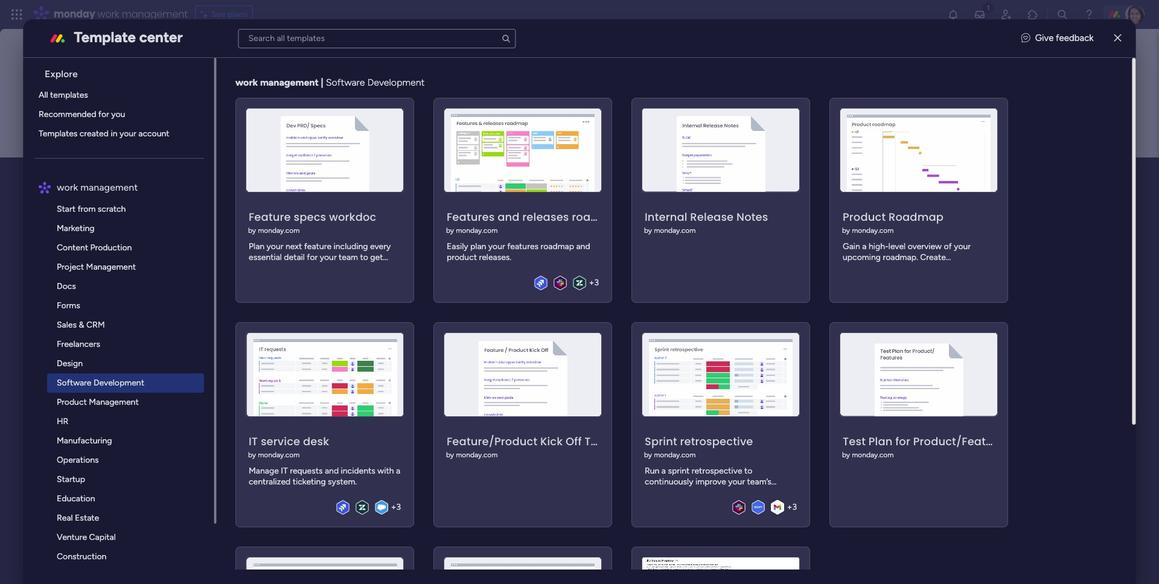 Task type: vqa. For each thing, say whether or not it's contained in the screenshot.
Members,
yes



Task type: describe. For each thing, give the bounding box(es) containing it.
by inside product roadmap by monday.com
[[843, 226, 851, 235]]

will
[[355, 263, 368, 273]]

a for product
[[863, 241, 867, 252]]

search image
[[501, 34, 511, 43]]

search everything image
[[1057, 8, 1069, 21]]

forms
[[57, 301, 80, 311]]

permissions
[[200, 234, 251, 246]]

of
[[944, 241, 952, 252]]

product management
[[57, 397, 139, 408]]

team inside plan your next feature including every essential detail for your team to get started, from the problem it will solve to the go-to-market plan.
[[339, 252, 358, 262]]

features and releases roadmap by monday.com
[[446, 209, 625, 235]]

recommended
[[39, 109, 97, 120]]

add from templates button
[[67, 293, 173, 317]]

from for templates
[[97, 299, 118, 310]]

centralized
[[249, 477, 291, 487]]

internal
[[645, 209, 688, 224]]

plans
[[228, 9, 248, 19]]

run a sprint retrospective to continuously improve your team's productivity.
[[645, 466, 772, 498]]

this
[[171, 268, 188, 281]]

content
[[57, 243, 88, 253]]

management for product management
[[89, 397, 139, 408]]

product roadmap by monday.com
[[843, 209, 944, 235]]

apps image
[[1027, 8, 1039, 21]]

venture
[[57, 533, 87, 543]]

by inside it service desk by monday.com
[[248, 451, 256, 459]]

work for work management
[[57, 182, 78, 193]]

monday.com inside sprint retrospective by monday.com
[[654, 451, 696, 459]]

real
[[57, 513, 73, 524]]

construction
[[57, 552, 107, 562]]

level
[[889, 241, 906, 252]]

monday.com inside it service desk by monday.com
[[258, 451, 300, 459]]

team inside gain a high-level overview of your upcoming roadmap. create accountability for team members, manage timelines, and more!
[[912, 263, 931, 273]]

project management
[[57, 262, 136, 272]]

operations
[[57, 455, 99, 466]]

education
[[57, 494, 95, 504]]

monday.com inside internal release notes by monday.com
[[654, 226, 696, 235]]

0 horizontal spatial template
[[74, 28, 136, 46]]

monday.com inside test plan for product/feature by monday.com
[[852, 451, 894, 459]]

content production
[[57, 243, 132, 253]]

inbox image
[[974, 8, 986, 21]]

roadmap
[[889, 209, 944, 224]]

test plan for product/feature by monday.com
[[843, 434, 1004, 459]]

system.
[[328, 477, 357, 487]]

add for add
[[140, 191, 158, 202]]

explore
[[45, 68, 78, 80]]

created
[[80, 129, 109, 139]]

software inside work management templates 'element'
[[57, 378, 92, 388]]

help image
[[1083, 8, 1095, 21]]

production
[[90, 243, 132, 253]]

management for project management
[[86, 262, 136, 272]]

+ for it service desk
[[391, 502, 397, 513]]

templates inside explore element
[[50, 90, 88, 100]]

see
[[211, 9, 226, 19]]

releases
[[523, 209, 569, 224]]

go-
[[264, 274, 277, 284]]

workspace
[[187, 162, 294, 189]]

get
[[371, 252, 383, 262]]

workdoc
[[329, 209, 377, 224]]

add from templates
[[77, 299, 163, 310]]

you
[[67, 268, 85, 281]]

service
[[261, 434, 300, 449]]

sprint
[[645, 434, 678, 449]]

management for work management
[[81, 182, 138, 193]]

+ for sprint retrospective
[[787, 502, 793, 513]]

with
[[378, 466, 394, 476]]

it inside it service desk by monday.com
[[249, 434, 258, 449]]

by inside internal release notes by monday.com
[[645, 226, 652, 235]]

notifications image
[[947, 8, 959, 21]]

and inside easily plan your features roadmap and product releases.
[[577, 241, 591, 252]]

market
[[289, 274, 315, 284]]

plan your next feature including every essential detail for your team to get started, from the problem it will solve to the go-to-market plan.
[[249, 241, 400, 284]]

start from scratch
[[57, 204, 126, 214]]

your up problem
[[320, 252, 337, 262]]

description
[[201, 191, 243, 202]]

recent
[[68, 234, 98, 246]]

1 horizontal spatial software
[[326, 77, 365, 88]]

1 vertical spatial in
[[159, 268, 168, 281]]

by inside test plan for product/feature by monday.com
[[843, 451, 851, 459]]

3 for it service desk
[[397, 502, 401, 513]]

next
[[286, 241, 302, 252]]

for inside test plan for product/feature by monday.com
[[896, 434, 911, 449]]

0 vertical spatial management
[[122, 7, 188, 21]]

off
[[566, 434, 582, 449]]

startup
[[57, 475, 85, 485]]

monday.com inside feature/product kick off template by monday.com
[[456, 451, 498, 459]]

you have 0 boards in this workspace
[[67, 268, 243, 281]]

timelines,
[[875, 274, 911, 284]]

manage
[[843, 274, 873, 284]]

specs
[[294, 209, 326, 224]]

see plans button
[[195, 5, 253, 24]]

monday
[[54, 7, 95, 21]]

roadmap inside features and releases roadmap by monday.com
[[572, 209, 625, 224]]

plan.
[[317, 274, 335, 284]]

product for roadmap
[[843, 209, 886, 224]]

+ for features and releases roadmap
[[589, 278, 595, 288]]

roadmap inside easily plan your features roadmap and product releases.
[[541, 241, 574, 252]]

your inside gain a high-level overview of your upcoming roadmap. create accountability for team members, manage timelines, and more!
[[954, 241, 971, 252]]

1 horizontal spatial the
[[300, 263, 313, 273]]

monday.com inside feature specs workdoc by monday.com
[[258, 226, 300, 235]]

sales
[[57, 320, 77, 330]]

your inside easily plan your features roadmap and product releases.
[[489, 241, 505, 252]]

every
[[370, 241, 391, 252]]

have
[[88, 268, 111, 281]]

recommended for you
[[39, 109, 125, 120]]

explore heading
[[35, 58, 214, 86]]

by inside sprint retrospective by monday.com
[[645, 451, 652, 459]]

v2 user feedback image
[[1021, 32, 1031, 45]]

ticketing
[[293, 477, 326, 487]]

monday.com inside features and releases roadmap by monday.com
[[456, 226, 498, 235]]

product for management
[[57, 397, 87, 408]]

manage it requests and incidents with a centralized ticketing system.
[[249, 466, 401, 487]]

0
[[114, 268, 121, 281]]

by inside features and releases roadmap by monday.com
[[446, 226, 454, 235]]

add for add from templates
[[77, 299, 94, 310]]

from inside plan your next feature including every essential detail for your team to get started, from the problem it will solve to the go-to-market plan.
[[280, 263, 298, 273]]

workspace
[[191, 268, 243, 281]]

3 for sprint retrospective
[[793, 502, 797, 513]]

0 vertical spatial to
[[360, 252, 368, 262]]

overview
[[908, 241, 942, 252]]

more!
[[929, 274, 952, 284]]

and inside features and releases roadmap by monday.com
[[498, 209, 520, 224]]

center
[[139, 28, 183, 46]]

retrospective inside sprint retrospective by monday.com
[[680, 434, 754, 449]]

design
[[57, 359, 83, 369]]

james peterson image
[[1126, 5, 1145, 24]]

new workspace
[[141, 162, 294, 189]]

for inside plan your next feature including every essential detail for your team to get started, from the problem it will solve to the go-to-market plan.
[[307, 252, 318, 262]]

give feedback
[[1035, 33, 1094, 44]]

internal release notes by monday.com
[[645, 209, 769, 235]]

estate
[[75, 513, 99, 524]]

desk
[[303, 434, 330, 449]]

explore element
[[35, 86, 214, 144]]

easily plan your features roadmap and product releases.
[[447, 241, 591, 262]]



Task type: locate. For each thing, give the bounding box(es) containing it.
a inside run a sprint retrospective to continuously improve your team's productivity.
[[662, 466, 666, 476]]

a inside gain a high-level overview of your upcoming roadmap. create accountability for team members, manage timelines, and more!
[[863, 241, 867, 252]]

product up hr
[[57, 397, 87, 408]]

1 vertical spatial plan
[[869, 434, 893, 449]]

+
[[589, 278, 595, 288], [391, 502, 397, 513], [787, 502, 793, 513]]

by inside feature specs workdoc by monday.com
[[248, 226, 256, 235]]

and up the features
[[498, 209, 520, 224]]

0 horizontal spatial product
[[57, 397, 87, 408]]

0 horizontal spatial work
[[57, 182, 78, 193]]

0 vertical spatial software
[[326, 77, 365, 88]]

to right solve
[[392, 263, 400, 273]]

incidents
[[341, 466, 376, 476]]

0 vertical spatial retrospective
[[680, 434, 754, 449]]

the
[[300, 263, 313, 273], [249, 274, 262, 284]]

1 vertical spatial development
[[94, 378, 145, 388]]

from for scratch
[[78, 204, 96, 214]]

list box containing explore
[[28, 58, 216, 584]]

1 vertical spatial templates
[[120, 299, 163, 310]]

2 horizontal spatial 3
[[793, 502, 797, 513]]

None search field
[[238, 29, 516, 48]]

by down "feature"
[[248, 226, 256, 235]]

requests
[[290, 466, 323, 476]]

0 horizontal spatial templates
[[50, 90, 88, 100]]

by up the gain
[[843, 226, 851, 235]]

0 horizontal spatial add
[[77, 299, 94, 310]]

add up &
[[77, 299, 94, 310]]

software down "design"
[[57, 378, 92, 388]]

a right with
[[396, 466, 401, 476]]

1 horizontal spatial development
[[368, 77, 425, 88]]

test
[[843, 434, 866, 449]]

all templates
[[39, 90, 88, 100]]

0 vertical spatial management
[[86, 262, 136, 272]]

new
[[141, 162, 182, 189]]

manufacturing
[[57, 436, 112, 446]]

template right the off in the bottom of the page
[[585, 434, 638, 449]]

product up the gain
[[843, 209, 886, 224]]

team
[[339, 252, 358, 262], [912, 263, 931, 273]]

monday.com down "feature"
[[258, 226, 300, 235]]

your
[[120, 129, 137, 139], [267, 241, 284, 252], [489, 241, 505, 252], [954, 241, 971, 252], [320, 252, 337, 262], [729, 477, 745, 487]]

a right run
[[662, 466, 666, 476]]

see plans
[[211, 9, 248, 19]]

to-
[[277, 274, 289, 284]]

templates up recommended
[[50, 90, 88, 100]]

roadmap
[[572, 209, 625, 224], [541, 241, 574, 252]]

1 horizontal spatial a
[[662, 466, 666, 476]]

+ 3 for it service desk
[[391, 502, 401, 513]]

0 vertical spatial template
[[74, 28, 136, 46]]

retrospective
[[680, 434, 754, 449], [692, 466, 743, 476]]

create
[[921, 252, 946, 262]]

and
[[498, 209, 520, 224], [577, 241, 591, 252], [913, 274, 927, 284], [325, 466, 339, 476]]

1 vertical spatial management
[[89, 397, 139, 408]]

feature
[[249, 209, 291, 224]]

1 vertical spatial management
[[260, 77, 319, 88]]

boards down scratch
[[101, 234, 130, 246]]

2 horizontal spatial from
[[280, 263, 298, 273]]

1 vertical spatial roadmap
[[541, 241, 574, 252]]

venture capital
[[57, 533, 116, 543]]

roadmap down releases
[[541, 241, 574, 252]]

by up run
[[645, 451, 652, 459]]

1 image
[[983, 1, 994, 14]]

all
[[39, 90, 48, 100]]

templates down the you have 0 boards in this workspace
[[120, 299, 163, 310]]

in down you
[[111, 129, 118, 139]]

0 horizontal spatial + 3
[[391, 502, 401, 513]]

team up the 'it'
[[339, 252, 358, 262]]

account
[[139, 129, 170, 139]]

you
[[112, 109, 125, 120]]

0 horizontal spatial development
[[94, 378, 145, 388]]

monday.com inside product roadmap by monday.com
[[852, 226, 894, 235]]

software right |
[[326, 77, 365, 88]]

it
[[249, 434, 258, 449], [281, 466, 288, 476]]

from up crm
[[97, 299, 118, 310]]

0 horizontal spatial a
[[396, 466, 401, 476]]

0 horizontal spatial to
[[360, 252, 368, 262]]

select product image
[[11, 8, 23, 21]]

management left |
[[260, 77, 319, 88]]

your up the essential
[[267, 241, 284, 252]]

0 horizontal spatial team
[[339, 252, 358, 262]]

2 horizontal spatial a
[[863, 241, 867, 252]]

monday work management
[[54, 7, 188, 21]]

your inside run a sprint retrospective to continuously improve your team's productivity.
[[729, 477, 745, 487]]

give feedback link
[[1021, 32, 1094, 45]]

0 vertical spatial product
[[843, 209, 886, 224]]

list box
[[28, 58, 216, 584]]

0 horizontal spatial it
[[249, 434, 258, 449]]

to up will
[[360, 252, 368, 262]]

improve
[[696, 477, 727, 487]]

roadmap.
[[883, 252, 919, 262]]

and left more!
[[913, 274, 927, 284]]

hr
[[57, 417, 69, 427]]

high-
[[869, 241, 889, 252]]

1 horizontal spatial from
[[97, 299, 118, 310]]

0 vertical spatial it
[[249, 434, 258, 449]]

essential
[[249, 252, 282, 262]]

it service desk by monday.com
[[248, 434, 330, 459]]

run
[[645, 466, 660, 476]]

1 vertical spatial team
[[912, 263, 931, 273]]

1 horizontal spatial plan
[[869, 434, 893, 449]]

2 vertical spatial from
[[97, 299, 118, 310]]

0 horizontal spatial software
[[57, 378, 92, 388]]

boards right 0
[[123, 268, 157, 281]]

close image
[[1114, 34, 1122, 43]]

work for work management | software development
[[236, 77, 258, 88]]

1 vertical spatial product
[[57, 397, 87, 408]]

for down roadmap.
[[899, 263, 910, 273]]

product inside work management templates 'element'
[[57, 397, 87, 408]]

your left team's
[[729, 477, 745, 487]]

2 horizontal spatial +
[[787, 502, 793, 513]]

easily
[[447, 241, 469, 252]]

product inside product roadmap by monday.com
[[843, 209, 886, 224]]

plan inside plan your next feature including every essential detail for your team to get started, from the problem it will solve to the go-to-market plan.
[[249, 241, 265, 252]]

the up market
[[300, 263, 313, 273]]

1 horizontal spatial to
[[392, 263, 400, 273]]

New Workspace field
[[138, 162, 991, 189]]

from right 'start'
[[78, 204, 96, 214]]

0 horizontal spatial +
[[391, 502, 397, 513]]

kick
[[541, 434, 563, 449]]

plan up the essential
[[249, 241, 265, 252]]

your inside explore element
[[120, 129, 137, 139]]

by inside feature/product kick off template by monday.com
[[446, 451, 454, 459]]

for inside gain a high-level overview of your upcoming roadmap. create accountability for team members, manage timelines, and more!
[[899, 263, 910, 273]]

2 horizontal spatial to
[[745, 466, 753, 476]]

your down you
[[120, 129, 137, 139]]

and up system.
[[325, 466, 339, 476]]

template down monday work management
[[74, 28, 136, 46]]

product
[[843, 209, 886, 224], [57, 397, 87, 408]]

from inside work management templates 'element'
[[78, 204, 96, 214]]

2 vertical spatial to
[[745, 466, 753, 476]]

0 vertical spatial plan
[[249, 241, 265, 252]]

1 vertical spatial retrospective
[[692, 466, 743, 476]]

solve
[[370, 263, 389, 273]]

work management
[[57, 182, 138, 193]]

it inside manage it requests and incidents with a centralized ticketing system.
[[281, 466, 288, 476]]

1 horizontal spatial +
[[589, 278, 595, 288]]

|
[[321, 77, 324, 88]]

feature/product kick off template by monday.com
[[446, 434, 638, 459]]

add down new
[[140, 191, 158, 202]]

a up upcoming
[[863, 241, 867, 252]]

1 horizontal spatial 3
[[595, 278, 599, 288]]

software development
[[57, 378, 145, 388]]

0 horizontal spatial the
[[249, 274, 262, 284]]

0 vertical spatial work
[[98, 7, 119, 21]]

2 horizontal spatial + 3
[[787, 502, 797, 513]]

gain
[[843, 241, 861, 252]]

0 vertical spatial development
[[368, 77, 425, 88]]

it left service
[[249, 434, 258, 449]]

1 vertical spatial boards
[[123, 268, 157, 281]]

to up team's
[[745, 466, 753, 476]]

feature specs workdoc by monday.com
[[248, 209, 377, 235]]

to inside run a sprint retrospective to continuously improve your team's productivity.
[[745, 466, 753, 476]]

members,
[[933, 263, 970, 273]]

1 vertical spatial the
[[249, 274, 262, 284]]

a inside manage it requests and incidents with a centralized ticketing system.
[[396, 466, 401, 476]]

1 vertical spatial to
[[392, 263, 400, 273]]

0 horizontal spatial in
[[111, 129, 118, 139]]

productivity.
[[645, 488, 693, 498]]

product
[[447, 252, 477, 262]]

management down software development
[[89, 397, 139, 408]]

0 vertical spatial add
[[140, 191, 158, 202]]

1 horizontal spatial work
[[98, 7, 119, 21]]

for inside explore element
[[99, 109, 109, 120]]

monday.com up the high-
[[852, 226, 894, 235]]

management up center
[[122, 7, 188, 21]]

from down the detail
[[280, 263, 298, 273]]

roadmap right releases
[[572, 209, 625, 224]]

monday.com down test
[[852, 451, 894, 459]]

retrospective inside run a sprint retrospective to continuously improve your team's productivity.
[[692, 466, 743, 476]]

a
[[863, 241, 867, 252], [396, 466, 401, 476], [662, 466, 666, 476]]

team down 'create'
[[912, 263, 931, 273]]

development up product management on the left of the page
[[94, 378, 145, 388]]

1 horizontal spatial it
[[281, 466, 288, 476]]

sprint
[[668, 466, 690, 476]]

for left you
[[99, 109, 109, 120]]

features
[[508, 241, 539, 252]]

by
[[248, 226, 256, 235], [446, 226, 454, 235], [645, 226, 652, 235], [843, 226, 851, 235], [248, 451, 256, 459], [446, 451, 454, 459], [645, 451, 652, 459], [843, 451, 851, 459]]

and inside gain a high-level overview of your upcoming roadmap. create accountability for team members, manage timelines, and more!
[[913, 274, 927, 284]]

your up releases. in the top left of the page
[[489, 241, 505, 252]]

0 vertical spatial in
[[111, 129, 118, 139]]

+ 3 for sprint retrospective
[[787, 502, 797, 513]]

continuously
[[645, 477, 694, 487]]

project
[[57, 262, 84, 272]]

monday.com down internal
[[654, 226, 696, 235]]

monday.com down features
[[456, 226, 498, 235]]

the down started,
[[249, 274, 262, 284]]

for right test
[[896, 434, 911, 449]]

1 horizontal spatial + 3
[[589, 278, 599, 288]]

upcoming
[[843, 252, 881, 262]]

Search all templates search field
[[238, 29, 516, 48]]

development inside work management templates 'element'
[[94, 378, 145, 388]]

templates inside 'button'
[[120, 299, 163, 310]]

it up centralized
[[281, 466, 288, 476]]

accountability
[[843, 263, 897, 273]]

0 vertical spatial roadmap
[[572, 209, 625, 224]]

marketing
[[57, 223, 95, 234]]

1 horizontal spatial team
[[912, 263, 931, 273]]

management up scratch
[[81, 182, 138, 193]]

3
[[595, 278, 599, 288], [397, 502, 401, 513], [793, 502, 797, 513]]

management for work management | software development
[[260, 77, 319, 88]]

1 vertical spatial work
[[236, 77, 258, 88]]

management inside "list box"
[[81, 182, 138, 193]]

0 vertical spatial boards
[[101, 234, 130, 246]]

2 vertical spatial management
[[81, 182, 138, 193]]

1 vertical spatial template
[[585, 434, 638, 449]]

0 horizontal spatial plan
[[249, 241, 265, 252]]

for down feature
[[307, 252, 318, 262]]

0 horizontal spatial 3
[[397, 502, 401, 513]]

monday.com up sprint
[[654, 451, 696, 459]]

and down features and releases roadmap by monday.com
[[577, 241, 591, 252]]

monday.com down feature/product at the left
[[456, 451, 498, 459]]

2 vertical spatial work
[[57, 182, 78, 193]]

for
[[99, 109, 109, 120], [307, 252, 318, 262], [899, 263, 910, 273], [896, 434, 911, 449]]

2 horizontal spatial work
[[236, 77, 258, 88]]

a for sprint
[[662, 466, 666, 476]]

team's
[[748, 477, 772, 487]]

in left this
[[159, 268, 168, 281]]

by down test
[[843, 451, 851, 459]]

feedback
[[1056, 33, 1094, 44]]

notes
[[737, 209, 769, 224]]

1 vertical spatial software
[[57, 378, 92, 388]]

templates
[[39, 129, 78, 139]]

0 vertical spatial the
[[300, 263, 313, 273]]

1 vertical spatial from
[[280, 263, 298, 273]]

1 vertical spatial it
[[281, 466, 288, 476]]

plan inside test plan for product/feature by monday.com
[[869, 434, 893, 449]]

development down search all templates search box
[[368, 77, 425, 88]]

and inside manage it requests and incidents with a centralized ticketing system.
[[325, 466, 339, 476]]

1 horizontal spatial in
[[159, 268, 168, 281]]

in
[[111, 129, 118, 139], [159, 268, 168, 281]]

0 horizontal spatial from
[[78, 204, 96, 214]]

invite members image
[[1001, 8, 1013, 21]]

0 vertical spatial from
[[78, 204, 96, 214]]

crm
[[87, 320, 105, 330]]

templates
[[50, 90, 88, 100], [120, 299, 163, 310]]

by up manage on the left bottom
[[248, 451, 256, 459]]

problem
[[315, 263, 346, 273]]

0 vertical spatial team
[[339, 252, 358, 262]]

releases.
[[479, 252, 512, 262]]

in inside explore element
[[111, 129, 118, 139]]

by down internal
[[645, 226, 652, 235]]

1 horizontal spatial template
[[585, 434, 638, 449]]

3 for features and releases roadmap
[[595, 278, 599, 288]]

monday.com
[[258, 226, 300, 235], [456, 226, 498, 235], [654, 226, 696, 235], [852, 226, 894, 235], [258, 451, 300, 459], [456, 451, 498, 459], [654, 451, 696, 459], [852, 451, 894, 459]]

work management templates element
[[35, 200, 214, 584]]

from inside 'button'
[[97, 299, 118, 310]]

template inside feature/product kick off template by monday.com
[[585, 434, 638, 449]]

management down "production"
[[86, 262, 136, 272]]

1 horizontal spatial product
[[843, 209, 886, 224]]

work
[[98, 7, 119, 21], [236, 77, 258, 88], [57, 182, 78, 193]]

plan right test
[[869, 434, 893, 449]]

1 vertical spatial add
[[77, 299, 94, 310]]

templates created in your account
[[39, 129, 170, 139]]

add inside 'button'
[[77, 299, 94, 310]]

sales & crm
[[57, 320, 105, 330]]

+ 3 for features and releases roadmap
[[589, 278, 599, 288]]

&
[[79, 320, 84, 330]]

real estate
[[57, 513, 99, 524]]

by down feature/product at the left
[[446, 451, 454, 459]]

your right "of"
[[954, 241, 971, 252]]

1 horizontal spatial add
[[140, 191, 158, 202]]

1 horizontal spatial templates
[[120, 299, 163, 310]]

recent boards
[[68, 234, 130, 246]]

template center
[[74, 28, 183, 46]]

monday.com down service
[[258, 451, 300, 459]]

0 vertical spatial templates
[[50, 90, 88, 100]]

by up easily
[[446, 226, 454, 235]]

product/feature
[[914, 434, 1004, 449]]



